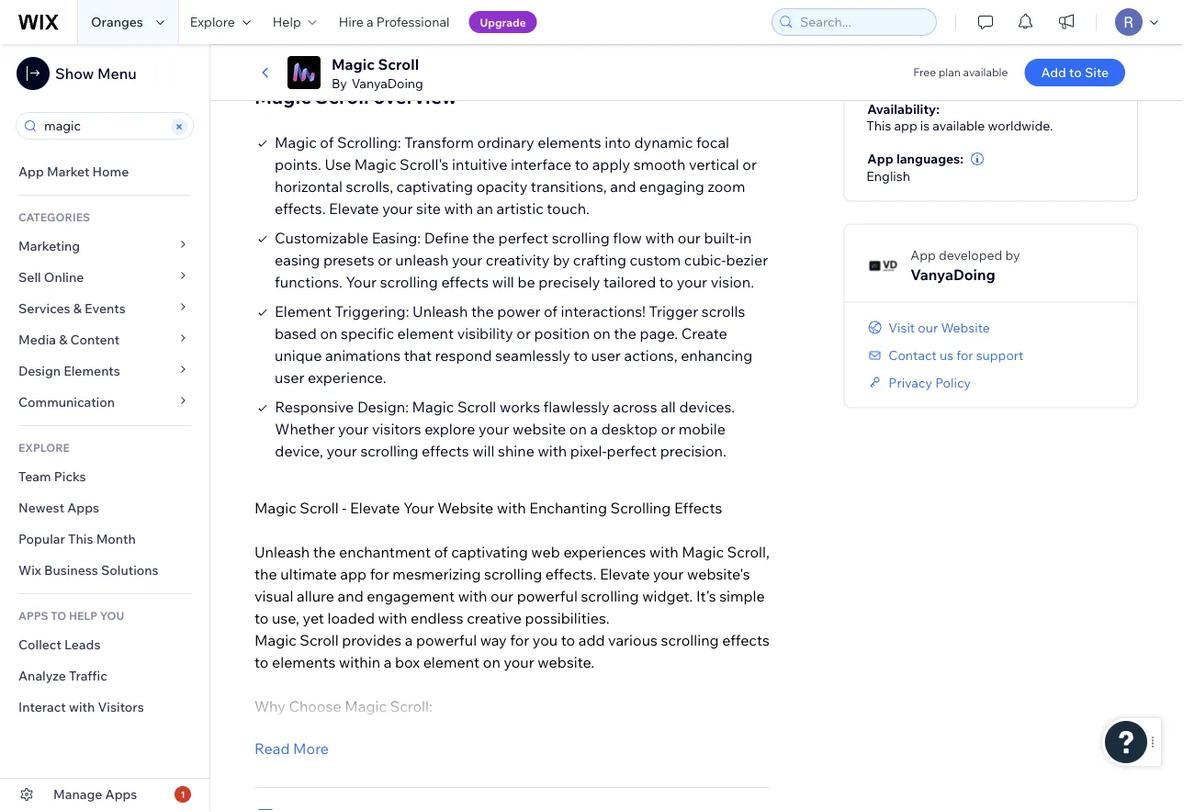 Task type: locate. For each thing, give the bounding box(es) containing it.
unleash inside element triggering: unleash the power of interactions! trigger scrolls based on specific element visibility or position on the page. create unique animations that respond seamlessly to user actions, enhancing user experience.
[[413, 302, 468, 321]]

vanyadoing right by
[[352, 75, 424, 91]]

1 vertical spatial element
[[423, 653, 480, 672]]

hire a professional link
[[328, 0, 461, 44]]

elevate
[[329, 199, 379, 218], [350, 499, 400, 517], [600, 565, 650, 584]]

available right plan
[[964, 65, 1009, 79]]

vanyadoing inside the app developed by vanyadoing
[[911, 265, 996, 283]]

us
[[940, 347, 954, 363]]

magic inside magic scroll by vanyadoing
[[332, 55, 375, 74]]

to inside element triggering: unleash the power of interactions! trigger scrolls based on specific element visibility or position on the page. create unique animations that respond seamlessly to user actions, enhancing user experience.
[[574, 346, 588, 365]]

zoom
[[708, 177, 746, 196]]

1 horizontal spatial our
[[678, 229, 701, 247]]

by
[[332, 75, 347, 91]]

0 vertical spatial your
[[346, 273, 377, 291]]

vanyadoing for scroll
[[352, 75, 424, 91]]

on inside responsive design: magic scroll works flawlessly across all devices. whether your visitors explore your website on a desktop or mobile device, your scrolling effects will shine with pixel-perfect precision.
[[570, 420, 587, 438]]

our up cubic- at the right top
[[678, 229, 701, 247]]

and inside the magic of scrolling: transform ordinary elements into dynamic focal points. use magic scroll's intuitive interface to apply smooth vertical or horizontal scrolls, captivating opacity transitions, and engaging zoom effects. elevate your site with an artistic touch.
[[611, 177, 637, 196]]

to inside the magic of scrolling: transform ordinary elements into dynamic focal points. use magic scroll's intuitive interface to apply smooth vertical or horizontal scrolls, captivating opacity transitions, and engaging zoom effects. elevate your site with an artistic touch.
[[575, 155, 589, 174]]

0 vertical spatial elements
[[538, 133, 602, 152]]

scrolling down it's
[[661, 631, 719, 650]]

the inside customizable easing: define the perfect scrolling flow with our built-in easing presets or unleash your creativity by crafting custom cubic-bezier functions. your scrolling effects will be precisely tailored to your vision.
[[473, 229, 495, 247]]

1 vertical spatial our
[[919, 319, 939, 335]]

and up welcome
[[712, 764, 738, 782]]

2 vertical spatial elevate
[[600, 565, 650, 584]]

0 vertical spatial effects.
[[275, 199, 326, 218]]

magic up by
[[332, 55, 375, 74]]

will inside responsive design: magic scroll works flawlessly across all devices. whether your visitors explore your website on a desktop or mobile device, your scrolling effects will shine with pixel-perfect precision.
[[473, 442, 495, 460]]

0 vertical spatial vanyadoing
[[352, 75, 424, 91]]

with left an
[[444, 199, 474, 218]]

perfect up creativity
[[499, 229, 549, 247]]

or up "zoom"
[[743, 155, 757, 174]]

0 horizontal spatial this
[[68, 531, 93, 547]]

0 vertical spatial this
[[867, 117, 892, 134]]

0 horizontal spatial website's
[[384, 742, 447, 760]]

the up ultimate
[[313, 543, 336, 561]]

1 vertical spatial for
[[370, 565, 390, 584]]

0 horizontal spatial &
[[59, 332, 67, 348]]

scroll up 'explore'
[[458, 398, 497, 416]]

unleash inside "magic scroll - elevate your website with enchanting scrolling effects unleash the enchantment of captivating web experiences with magic scroll, the ultimate app for mesmerizing scrolling effects. elevate your website's visual allure and engagement with our powerful scrolling widget. it's simple to use, yet loaded with endless creative possibilities. magic scroll provides a powerful way for you to add various scrolling effects to elements within a box element on your website. why choose magic scroll: revolutionize your website's scrolling dynamics without any coding expertise. magic scroll empowers you to mesmerize your audience and stand out from the crowd. say goodbye to dull webpages and welcome the allure of scrol"
[[255, 543, 310, 561]]

our inside customizable easing: define the perfect scrolling flow with our built-in easing presets or unleash your creativity by crafting custom cubic-bezier functions. your scrolling effects will be precisely tailored to your vision.
[[678, 229, 701, 247]]

our inside "magic scroll - elevate your website with enchanting scrolling effects unleash the enchantment of captivating web experiences with magic scroll, the ultimate app for mesmerizing scrolling effects. elevate your website's visual allure and engagement with our powerful scrolling widget. it's simple to use, yet loaded with endless creative possibilities. magic scroll provides a powerful way for you to add various scrolling effects to elements within a box element on your website. why choose magic scroll: revolutionize your website's scrolling dynamics without any coding expertise. magic scroll empowers you to mesmerize your audience and stand out from the crowd. say goodbye to dull webpages and welcome the allure of scrol"
[[491, 587, 514, 606]]

effects inside "magic scroll - elevate your website with enchanting scrolling effects unleash the enchantment of captivating web experiences with magic scroll, the ultimate app for mesmerizing scrolling effects. elevate your website's visual allure and engagement with our powerful scrolling widget. it's simple to use, yet loaded with endless creative possibilities. magic scroll provides a powerful way for you to add various scrolling effects to elements within a box element on your website. why choose magic scroll: revolutionize your website's scrolling dynamics without any coding expertise. magic scroll empowers you to mesmerize your audience and stand out from the crowd. say goodbye to dull webpages and welcome the allure of scrol"
[[723, 631, 770, 650]]

apps to help you
[[18, 609, 124, 623]]

element right box
[[423, 653, 480, 672]]

plan
[[939, 65, 961, 79]]

languages:
[[897, 151, 964, 167]]

our
[[678, 229, 701, 247], [919, 319, 939, 335], [491, 587, 514, 606]]

effects down define
[[442, 273, 489, 291]]

0 horizontal spatial allure
[[255, 808, 292, 811]]

website
[[942, 319, 991, 335], [438, 499, 494, 517]]

by inside the app developed by vanyadoing
[[1006, 247, 1021, 263]]

app down availability:
[[895, 117, 918, 134]]

1 horizontal spatial by
[[1006, 247, 1021, 263]]

apply
[[593, 155, 631, 174]]

app inside sidebar element
[[18, 164, 44, 180]]

0 vertical spatial powerful
[[517, 587, 578, 606]]

elevate inside the magic of scrolling: transform ordinary elements into dynamic focal points. use magic scroll's intuitive interface to apply smooth vertical or horizontal scrolls, captivating opacity transitions, and engaging zoom effects. elevate your site with an artistic touch.
[[329, 199, 379, 218]]

1 horizontal spatial user
[[591, 346, 621, 365]]

unleash up that
[[413, 302, 468, 321]]

1 vertical spatial vanyadoing
[[911, 265, 996, 283]]

services & events
[[18, 301, 126, 317]]

interactions!
[[561, 302, 646, 321]]

magic of scrolling: transform ordinary elements into dynamic focal points. use magic scroll's intuitive interface to apply smooth vertical or horizontal scrolls, captivating opacity transitions, and engaging zoom effects. elevate your site with an artistic touch.
[[275, 133, 757, 218]]

box
[[395, 653, 420, 672]]

0 horizontal spatial app
[[18, 164, 44, 180]]

& for media
[[59, 332, 67, 348]]

this up wix business solutions
[[68, 531, 93, 547]]

1 horizontal spatial you
[[533, 631, 558, 650]]

you
[[533, 631, 558, 650], [488, 764, 513, 782]]

effects. inside the magic of scrolling: transform ordinary elements into dynamic focal points. use magic scroll's intuitive interface to apply smooth vertical or horizontal scrolls, captivating opacity transitions, and engaging zoom effects. elevate your site with an artistic touch.
[[275, 199, 326, 218]]

interface
[[511, 155, 572, 174]]

to
[[51, 609, 66, 623]]

vanyadoing inside magic scroll by vanyadoing
[[352, 75, 424, 91]]

with
[[444, 199, 474, 218], [646, 229, 675, 247], [538, 442, 567, 460], [497, 499, 526, 517], [650, 543, 679, 561], [458, 587, 488, 606], [378, 609, 408, 628], [69, 700, 95, 716]]

magic scroll logo image
[[288, 56, 321, 89]]

1 vertical spatial perfect
[[607, 442, 657, 460]]

by right developed
[[1006, 247, 1021, 263]]

perfect down desktop
[[607, 442, 657, 460]]

1 horizontal spatial website
[[942, 319, 991, 335]]

1 horizontal spatial apps
[[105, 787, 137, 803]]

captivating
[[397, 177, 473, 196], [452, 543, 528, 561]]

1 vertical spatial effects
[[422, 442, 469, 460]]

or down easing:
[[378, 251, 392, 269]]

app inside the app developed by vanyadoing
[[911, 247, 936, 263]]

will left shine
[[473, 442, 495, 460]]

device,
[[275, 442, 323, 460]]

your
[[383, 199, 413, 218], [452, 251, 483, 269], [677, 273, 708, 291], [338, 420, 369, 438], [479, 420, 510, 438], [327, 442, 357, 460], [654, 565, 684, 584], [504, 653, 535, 672], [350, 742, 381, 760], [612, 764, 643, 782]]

elevate down scrolls,
[[329, 199, 379, 218]]

and
[[611, 177, 637, 196], [338, 587, 364, 606], [712, 764, 738, 782], [648, 786, 674, 804]]

1 horizontal spatial this
[[867, 117, 892, 134]]

your up webpages
[[612, 764, 643, 782]]

your inside "magic scroll - elevate your website with enchanting scrolling effects unleash the enchantment of captivating web experiences with magic scroll, the ultimate app for mesmerizing scrolling effects. elevate your website's visual allure and engagement with our powerful scrolling widget. it's simple to use, yet loaded with endless creative possibilities. magic scroll provides a powerful way for you to add various scrolling effects to elements within a box element on your website. why choose magic scroll: revolutionize your website's scrolling dynamics without any coding expertise. magic scroll empowers you to mesmerize your audience and stand out from the crowd. say goodbye to dull webpages and welcome the allure of scrol"
[[404, 499, 435, 517]]

website up contact us for support
[[942, 319, 991, 335]]

and down audience
[[648, 786, 674, 804]]

0 horizontal spatial perfect
[[499, 229, 549, 247]]

& left events
[[73, 301, 82, 317]]

goodbye
[[463, 786, 524, 804]]

loaded
[[328, 609, 375, 628]]

contact us for support
[[889, 347, 1024, 363]]

of up position
[[544, 302, 558, 321]]

of up use
[[320, 133, 334, 152]]

captivating inside "magic scroll - elevate your website with enchanting scrolling effects unleash the enchantment of captivating web experiences with magic scroll, the ultimate app for mesmerizing scrolling effects. elevate your website's visual allure and engagement with our powerful scrolling widget. it's simple to use, yet loaded with endless creative possibilities. magic scroll provides a powerful way for you to add various scrolling effects to elements within a box element on your website. why choose magic scroll: revolutionize your website's scrolling dynamics without any coding expertise. magic scroll empowers you to mesmerize your audience and stand out from the crowd. say goodbye to dull webpages and welcome the allure of scrol"
[[452, 543, 528, 561]]

elements up interface
[[538, 133, 602, 152]]

specific
[[341, 324, 394, 343]]

online
[[44, 269, 84, 285]]

to left the site
[[1070, 64, 1083, 80]]

vanyadoing down developed
[[911, 265, 996, 283]]

1 vertical spatial this
[[68, 531, 93, 547]]

your up widget.
[[654, 565, 684, 584]]

to inside the add to site button
[[1070, 64, 1083, 80]]

engaging
[[640, 177, 705, 196]]

shine
[[498, 442, 535, 460]]

powerful up possibilities.
[[517, 587, 578, 606]]

works
[[500, 398, 541, 416]]

for right "us"
[[957, 347, 974, 363]]

services
[[18, 301, 70, 317]]

1 vertical spatial elevate
[[350, 499, 400, 517]]

captivating left web
[[452, 543, 528, 561]]

1 vertical spatial powerful
[[416, 631, 477, 650]]

0 horizontal spatial app
[[340, 565, 367, 584]]

this for availability:
[[867, 117, 892, 134]]

0 vertical spatial apps
[[67, 500, 99, 516]]

developed by vanyadoing image
[[867, 249, 900, 282]]

magic down use,
[[255, 631, 297, 650]]

will
[[492, 273, 515, 291], [473, 442, 495, 460]]

a up box
[[405, 631, 413, 650]]

allure down stand
[[255, 808, 292, 811]]

popular this month
[[18, 531, 136, 547]]

or down power
[[517, 324, 531, 343]]

of down out
[[296, 808, 309, 811]]

1 vertical spatial user
[[275, 368, 305, 387]]

create
[[682, 324, 728, 343]]

0 horizontal spatial website
[[438, 499, 494, 517]]

sidebar element
[[0, 44, 211, 811]]

app right the developed by vanyadoing "icon"
[[911, 247, 936, 263]]

flawlessly
[[544, 398, 610, 416]]

website's up it's
[[687, 565, 751, 584]]

magic scroll by vanyadoing
[[332, 55, 424, 91]]

1 vertical spatial unleash
[[255, 543, 310, 561]]

1 vertical spatial app
[[340, 565, 367, 584]]

app left market
[[18, 164, 44, 180]]

you up goodbye
[[488, 764, 513, 782]]

0 horizontal spatial your
[[346, 273, 377, 291]]

1 horizontal spatial effects.
[[546, 565, 597, 584]]

and down apply
[[611, 177, 637, 196]]

with down website
[[538, 442, 567, 460]]

1 vertical spatial effects.
[[546, 565, 597, 584]]

captivating up site
[[397, 177, 473, 196]]

0 vertical spatial our
[[678, 229, 701, 247]]

1 vertical spatial will
[[473, 442, 495, 460]]

interact with visitors
[[18, 700, 144, 716]]

mesmerizing
[[393, 565, 481, 584]]

the right the from
[[359, 786, 382, 804]]

of inside element triggering: unleash the power of interactions! trigger scrolls based on specific element visibility or position on the page. create unique animations that respond seamlessly to user actions, enhancing user experience.
[[544, 302, 558, 321]]

to down the custom
[[660, 273, 674, 291]]

2 horizontal spatial our
[[919, 319, 939, 335]]

effects. down horizontal
[[275, 199, 326, 218]]

1 vertical spatial website
[[438, 499, 494, 517]]

sell online
[[18, 269, 84, 285]]

respond
[[435, 346, 492, 365]]

your down the presets
[[346, 273, 377, 291]]

website's up the empowers
[[384, 742, 447, 760]]

0 horizontal spatial our
[[491, 587, 514, 606]]

magic up 'explore'
[[412, 398, 454, 416]]

0 vertical spatial website
[[942, 319, 991, 335]]

apps
[[18, 609, 48, 623]]

0 horizontal spatial vanyadoing
[[352, 75, 424, 91]]

effects down simple
[[723, 631, 770, 650]]

you up website.
[[533, 631, 558, 650]]

1 vertical spatial allure
[[255, 808, 292, 811]]

your up enchantment
[[404, 499, 435, 517]]

events
[[85, 301, 126, 317]]

effects. down web
[[546, 565, 597, 584]]

element up that
[[398, 324, 454, 343]]

0 vertical spatial app
[[895, 117, 918, 134]]

scroll inside responsive design: magic scroll works flawlessly across all devices. whether your visitors explore your website on a desktop or mobile device, your scrolling effects will shine with pixel-perfect precision.
[[458, 398, 497, 416]]

0 vertical spatial allure
[[297, 587, 335, 606]]

upgrade
[[480, 15, 526, 29]]

your inside the magic of scrolling: transform ordinary elements into dynamic focal points. use magic scroll's intuitive interface to apply smooth vertical or horizontal scrolls, captivating opacity transitions, and engaging zoom effects. elevate your site with an artistic touch.
[[383, 199, 413, 218]]

for down enchantment
[[370, 565, 390, 584]]

0 vertical spatial for
[[957, 347, 974, 363]]

manage apps
[[53, 787, 137, 803]]

1 horizontal spatial your
[[404, 499, 435, 517]]

0 vertical spatial element
[[398, 324, 454, 343]]

1 vertical spatial available
[[933, 117, 986, 134]]

powerful down endless
[[416, 631, 477, 650]]

a up the pixel- at bottom
[[591, 420, 599, 438]]

website inside visit our website link
[[942, 319, 991, 335]]

will inside customizable easing: define the perfect scrolling flow with our built-in easing presets or unleash your creativity by crafting custom cubic-bezier functions. your scrolling effects will be precisely tailored to your vision.
[[492, 273, 515, 291]]

with inside customizable easing: define the perfect scrolling flow with our built-in easing presets or unleash your creativity by crafting custom cubic-bezier functions. your scrolling effects will be precisely tailored to your vision.
[[646, 229, 675, 247]]

apps for manage apps
[[105, 787, 137, 803]]

app for app developed by vanyadoing
[[911, 247, 936, 263]]

without
[[581, 742, 633, 760]]

allure up yet
[[297, 587, 335, 606]]

position
[[535, 324, 590, 343]]

mesmerize
[[534, 764, 609, 782]]

0 vertical spatial user
[[591, 346, 621, 365]]

1 vertical spatial elements
[[272, 653, 336, 672]]

0 vertical spatial perfect
[[499, 229, 549, 247]]

this inside availability: this app is available worldwide.
[[867, 117, 892, 134]]

unleash up ultimate
[[255, 543, 310, 561]]

on
[[320, 324, 338, 343], [594, 324, 611, 343], [570, 420, 587, 438], [483, 653, 501, 672]]

scroll up crowd.
[[370, 764, 409, 782]]

1 vertical spatial website's
[[384, 742, 447, 760]]

scroll up overview
[[378, 55, 419, 74]]

simple
[[720, 587, 765, 606]]

show
[[55, 64, 94, 83]]

manage
[[53, 787, 102, 803]]

0 horizontal spatial unleash
[[255, 543, 310, 561]]

app market home
[[18, 164, 129, 180]]

1 horizontal spatial for
[[510, 631, 530, 650]]

user down interactions! on the top of the page
[[591, 346, 621, 365]]

0 horizontal spatial effects.
[[275, 199, 326, 218]]

1 horizontal spatial vanyadoing
[[911, 265, 996, 283]]

0 vertical spatial effects
[[442, 273, 489, 291]]

perfect inside customizable easing: define the perfect scrolling flow with our built-in easing presets or unleash your creativity by crafting custom cubic-bezier functions. your scrolling effects will be precisely tailored to your vision.
[[499, 229, 549, 247]]

this inside sidebar element
[[68, 531, 93, 547]]

available right is
[[933, 117, 986, 134]]

vertical
[[689, 155, 740, 174]]

1 vertical spatial your
[[404, 499, 435, 517]]

wix business solutions
[[18, 563, 159, 579]]

scroll,
[[728, 543, 770, 561]]

will left be
[[492, 273, 515, 291]]

app inside availability: this app is available worldwide.
[[895, 117, 918, 134]]

by inside customizable easing: define the perfect scrolling flow with our built-in easing presets or unleash your creativity by crafting custom cubic-bezier functions. your scrolling effects will be precisely tailored to your vision.
[[553, 251, 570, 269]]

on inside "magic scroll - elevate your website with enchanting scrolling effects unleash the enchantment of captivating web experiences with magic scroll, the ultimate app for mesmerizing scrolling effects. elevate your website's visual allure and engagement with our powerful scrolling widget. it's simple to use, yet loaded with endless creative possibilities. magic scroll provides a powerful way for you to add various scrolling effects to elements within a box element on your website. why choose magic scroll: revolutionize your website's scrolling dynamics without any coding expertise. magic scroll empowers you to mesmerize your audience and stand out from the crowd. say goodbye to dull webpages and welcome the allure of scrol"
[[483, 653, 501, 672]]

add
[[579, 631, 605, 650]]

0 horizontal spatial apps
[[67, 500, 99, 516]]

0 horizontal spatial powerful
[[416, 631, 477, 650]]

0 vertical spatial captivating
[[397, 177, 473, 196]]

1 horizontal spatial app
[[868, 151, 894, 167]]

0 horizontal spatial you
[[488, 764, 513, 782]]

1 vertical spatial &
[[59, 332, 67, 348]]

your down the design:
[[338, 420, 369, 438]]

media & content
[[18, 332, 120, 348]]

captivating inside the magic of scrolling: transform ordinary elements into dynamic focal points. use magic scroll's intuitive interface to apply smooth vertical or horizontal scrolls, captivating opacity transitions, and engaging zoom effects. elevate your site with an artistic touch.
[[397, 177, 473, 196]]

dull
[[545, 786, 570, 804]]

tailored
[[604, 273, 657, 291]]

0 vertical spatial elevate
[[329, 199, 379, 218]]

empowers
[[412, 764, 485, 782]]

1 horizontal spatial perfect
[[607, 442, 657, 460]]

0 horizontal spatial by
[[553, 251, 570, 269]]

read
[[255, 740, 290, 758]]

wix business solutions link
[[0, 555, 210, 586]]

elements inside "magic scroll - elevate your website with enchanting scrolling effects unleash the enchantment of captivating web experiences with magic scroll, the ultimate app for mesmerizing scrolling effects. elevate your website's visual allure and engagement with our powerful scrolling widget. it's simple to use, yet loaded with endless creative possibilities. magic scroll provides a powerful way for you to add various scrolling effects to elements within a box element on your website. why choose magic scroll: revolutionize your website's scrolling dynamics without any coding expertise. magic scroll empowers you to mesmerize your audience and stand out from the crowd. say goodbye to dull webpages and welcome the allure of scrol"
[[272, 653, 336, 672]]

provides
[[342, 631, 402, 650]]

app inside "magic scroll - elevate your website with enchanting scrolling effects unleash the enchantment of captivating web experiences with magic scroll, the ultimate app for mesmerizing scrolling effects. elevate your website's visual allure and engagement with our powerful scrolling widget. it's simple to use, yet loaded with endless creative possibilities. magic scroll provides a powerful way for you to add various scrolling effects to elements within a box element on your website. why choose magic scroll: revolutionize your website's scrolling dynamics without any coding expertise. magic scroll empowers you to mesmerize your audience and stand out from the crowd. say goodbye to dull webpages and welcome the allure of scrol"
[[340, 565, 367, 584]]

1 horizontal spatial powerful
[[517, 587, 578, 606]]

website up mesmerizing
[[438, 499, 494, 517]]

by up precisely
[[553, 251, 570, 269]]

0 vertical spatial will
[[492, 273, 515, 291]]

2 vertical spatial effects
[[723, 631, 770, 650]]

your up easing:
[[383, 199, 413, 218]]

the down an
[[473, 229, 495, 247]]

magic up the from
[[325, 764, 367, 782]]

transform
[[405, 133, 474, 152]]

to up why
[[255, 653, 269, 672]]

this down availability:
[[867, 117, 892, 134]]

privacy policy
[[889, 374, 972, 391]]

elevate down experiences
[[600, 565, 650, 584]]

1 horizontal spatial elements
[[538, 133, 602, 152]]

2 horizontal spatial for
[[957, 347, 974, 363]]

newest
[[18, 500, 64, 516]]

marketing link
[[0, 231, 210, 262]]

design elements
[[18, 363, 120, 379]]

1 horizontal spatial unleash
[[413, 302, 468, 321]]

1 vertical spatial captivating
[[452, 543, 528, 561]]

to up transitions,
[[575, 155, 589, 174]]

elevate right -
[[350, 499, 400, 517]]

add
[[1042, 64, 1067, 80]]

with inside responsive design: magic scroll works flawlessly across all devices. whether your visitors explore your website on a desktop or mobile device, your scrolling effects will shine with pixel-perfect precision.
[[538, 442, 567, 460]]

possibilities.
[[525, 609, 610, 628]]

1 horizontal spatial &
[[73, 301, 82, 317]]

1 horizontal spatial website's
[[687, 565, 751, 584]]

to down position
[[574, 346, 588, 365]]

power
[[497, 302, 541, 321]]

1 vertical spatial apps
[[105, 787, 137, 803]]

& for services
[[73, 301, 82, 317]]

0 vertical spatial website's
[[687, 565, 751, 584]]

on down flawlessly
[[570, 420, 587, 438]]

explore
[[425, 420, 476, 438]]

2 vertical spatial for
[[510, 631, 530, 650]]

read more
[[255, 740, 329, 758]]

use
[[325, 155, 351, 174]]

0 vertical spatial unleash
[[413, 302, 468, 321]]

from
[[323, 786, 356, 804]]

0 horizontal spatial elements
[[272, 653, 336, 672]]

2 vertical spatial our
[[491, 587, 514, 606]]

0 vertical spatial &
[[73, 301, 82, 317]]

contact
[[889, 347, 937, 363]]

on right based
[[320, 324, 338, 343]]

1 horizontal spatial app
[[895, 117, 918, 134]]

with down traffic
[[69, 700, 95, 716]]

magic up scrolls,
[[355, 155, 397, 174]]

visitors
[[98, 700, 144, 716]]

scroll
[[378, 55, 419, 74], [316, 84, 369, 108], [458, 398, 497, 416], [300, 499, 339, 517], [300, 631, 339, 650], [370, 764, 409, 782]]

on down "way"
[[483, 653, 501, 672]]

of up mesmerizing
[[434, 543, 448, 561]]

element inside element triggering: unleash the power of interactions! trigger scrolls based on specific element visibility or position on the page. create unique animations that respond seamlessly to user actions, enhancing user experience.
[[398, 324, 454, 343]]

2 horizontal spatial app
[[911, 247, 936, 263]]

apps for newest apps
[[67, 500, 99, 516]]



Task type: vqa. For each thing, say whether or not it's contained in the screenshot.
contacts in "link"
no



Task type: describe. For each thing, give the bounding box(es) containing it.
explore
[[190, 14, 235, 30]]

audience
[[646, 764, 709, 782]]

app developed by vanyadoing
[[911, 247, 1021, 283]]

precisely
[[539, 273, 601, 291]]

with down engagement
[[378, 609, 408, 628]]

to left dull
[[527, 786, 542, 804]]

site
[[1086, 64, 1110, 80]]

animations
[[325, 346, 401, 365]]

yet
[[303, 609, 324, 628]]

of inside the magic of scrolling: transform ordinary elements into dynamic focal points. use magic scroll's intuitive interface to apply smooth vertical or horizontal scrolls, captivating opacity transitions, and engaging zoom effects. elevate your site with an artistic touch.
[[320, 133, 334, 152]]

responsive design: magic scroll works flawlessly across all devices. whether your visitors explore your website on a desktop or mobile device, your scrolling effects will shine with pixel-perfect precision.
[[275, 398, 736, 460]]

welcome
[[677, 786, 739, 804]]

Search apps... field
[[39, 113, 168, 139]]

for inside contact us for support link
[[957, 347, 974, 363]]

magic inside responsive design: magic scroll works flawlessly across all devices. whether your visitors explore your website on a desktop or mobile device, your scrolling effects will shine with pixel-perfect precision.
[[412, 398, 454, 416]]

scrolling up crafting
[[552, 229, 610, 247]]

free
[[914, 65, 937, 79]]

vision.
[[711, 273, 755, 291]]

effects inside responsive design: magic scroll works flawlessly across all devices. whether your visitors explore your website on a desktop or mobile device, your scrolling effects will shine with pixel-perfect precision.
[[422, 442, 469, 460]]

scrolling
[[611, 499, 671, 517]]

scrolling up the empowers
[[450, 742, 508, 760]]

explore
[[18, 441, 70, 455]]

add to site
[[1042, 64, 1110, 80]]

the down interactions! on the top of the page
[[614, 324, 637, 343]]

media & content link
[[0, 324, 210, 356]]

scroll's
[[400, 155, 449, 174]]

0 horizontal spatial for
[[370, 565, 390, 584]]

solutions
[[101, 563, 159, 579]]

sell
[[18, 269, 41, 285]]

app for app market home
[[18, 164, 44, 180]]

magic up points.
[[275, 133, 317, 152]]

interact
[[18, 700, 66, 716]]

or inside element triggering: unleash the power of interactions! trigger scrolls based on specific element visibility or position on the page. create unique animations that respond seamlessly to user actions, enhancing user experience.
[[517, 324, 531, 343]]

elements inside the magic of scrolling: transform ordinary elements into dynamic focal points. use magic scroll's intuitive interface to apply smooth vertical or horizontal scrolls, captivating opacity transitions, and engaging zoom effects. elevate your site with an artistic touch.
[[538, 133, 602, 152]]

magic down device,
[[255, 499, 297, 517]]

a left box
[[384, 653, 392, 672]]

flow
[[613, 229, 642, 247]]

whether
[[275, 420, 335, 438]]

your up shine
[[479, 420, 510, 438]]

policy
[[936, 374, 972, 391]]

0 vertical spatial available
[[964, 65, 1009, 79]]

cubic-
[[685, 251, 727, 269]]

to down dynamics
[[516, 764, 530, 782]]

or inside customizable easing: define the perfect scrolling flow with our built-in easing presets or unleash your creativity by crafting custom cubic-bezier functions. your scrolling effects will be precisely tailored to your vision.
[[378, 251, 392, 269]]

effects inside customizable easing: define the perfect scrolling flow with our built-in easing presets or unleash your creativity by crafting custom cubic-bezier functions. your scrolling effects will be precisely tailored to your vision.
[[442, 273, 489, 291]]

enchantment
[[339, 543, 431, 561]]

privacy
[[889, 374, 933, 391]]

home
[[92, 164, 129, 180]]

1 vertical spatial you
[[488, 764, 513, 782]]

the right welcome
[[742, 786, 765, 804]]

1 horizontal spatial allure
[[297, 587, 335, 606]]

magic down within
[[345, 698, 387, 716]]

the up the visibility
[[471, 302, 494, 321]]

coding
[[664, 742, 711, 760]]

crowd.
[[385, 786, 431, 804]]

analyze
[[18, 668, 66, 684]]

a right hire
[[367, 14, 374, 30]]

vanyadoing for developed
[[911, 265, 996, 283]]

magic left by
[[255, 84, 311, 108]]

say
[[434, 786, 460, 804]]

scrolling:
[[337, 133, 401, 152]]

availability:
[[868, 101, 940, 117]]

a inside responsive design: magic scroll works flawlessly across all devices. whether your visitors explore your website on a desktop or mobile device, your scrolling effects will shine with pixel-perfect precision.
[[591, 420, 599, 438]]

app for app languages:
[[868, 151, 894, 167]]

precision.
[[661, 442, 727, 460]]

with up widget.
[[650, 543, 679, 561]]

analyze traffic link
[[0, 661, 210, 692]]

use,
[[272, 609, 300, 628]]

with inside the magic of scrolling: transform ordinary elements into dynamic focal points. use magic scroll's intuitive interface to apply smooth vertical or horizontal scrolls, captivating opacity transitions, and engaging zoom effects. elevate your site with an artistic touch.
[[444, 199, 474, 218]]

this for popular
[[68, 531, 93, 547]]

scrolling inside responsive design: magic scroll works flawlessly across all devices. whether your visitors explore your website on a desktop or mobile device, your scrolling effects will shine with pixel-perfect precision.
[[361, 442, 419, 460]]

dynamics
[[512, 742, 577, 760]]

hire a professional
[[339, 14, 450, 30]]

all
[[661, 398, 676, 416]]

website inside "magic scroll - elevate your website with enchanting scrolling effects unleash the enchantment of captivating web experiences with magic scroll, the ultimate app for mesmerizing scrolling effects. elevate your website's visual allure and engagement with our powerful scrolling widget. it's simple to use, yet loaded with endless creative possibilities. magic scroll provides a powerful way for you to add various scrolling effects to elements within a box element on your website. why choose magic scroll: revolutionize your website's scrolling dynamics without any coding expertise. magic scroll empowers you to mesmerize your audience and stand out from the crowd. say goodbye to dull webpages and welcome the allure of scrol"
[[438, 499, 494, 517]]

actions,
[[625, 346, 678, 365]]

into
[[605, 133, 631, 152]]

and up loaded on the bottom of the page
[[338, 587, 364, 606]]

to inside customizable easing: define the perfect scrolling flow with our built-in easing presets or unleash your creativity by crafting custom cubic-bezier functions. your scrolling effects will be precisely tailored to your vision.
[[660, 273, 674, 291]]

your right device,
[[327, 442, 357, 460]]

the up 'visual'
[[255, 565, 277, 584]]

opacity
[[477, 177, 528, 196]]

on down interactions! on the top of the page
[[594, 324, 611, 343]]

with up creative
[[458, 587, 488, 606]]

revolutionize
[[255, 742, 347, 760]]

traffic
[[69, 668, 107, 684]]

oranges
[[91, 14, 143, 30]]

endless
[[411, 609, 464, 628]]

magic up it's
[[682, 543, 724, 561]]

enchanting
[[530, 499, 608, 517]]

your inside customizable easing: define the perfect scrolling flow with our built-in easing presets or unleash your creativity by crafting custom cubic-bezier functions. your scrolling effects will be precisely tailored to your vision.
[[346, 273, 377, 291]]

marketing
[[18, 238, 80, 254]]

experiences
[[564, 543, 646, 561]]

custom
[[630, 251, 681, 269]]

with inside interact with visitors link
[[69, 700, 95, 716]]

availability: this app is available worldwide.
[[867, 101, 1054, 134]]

visual
[[255, 587, 294, 606]]

to down possibilities.
[[561, 631, 576, 650]]

contact us for support link
[[867, 347, 1024, 363]]

scrolling down unleash at the top left of page
[[380, 273, 438, 291]]

help
[[69, 609, 97, 623]]

scroll up scrolling:
[[316, 84, 369, 108]]

artistic
[[497, 199, 544, 218]]

that
[[404, 346, 432, 365]]

available inside availability: this app is available worldwide.
[[933, 117, 986, 134]]

to left use,
[[255, 609, 269, 628]]

collect
[[18, 637, 61, 653]]

perfect inside responsive design: magic scroll works flawlessly across all devices. whether your visitors explore your website on a desktop or mobile device, your scrolling effects will shine with pixel-perfect precision.
[[607, 442, 657, 460]]

smooth
[[634, 155, 686, 174]]

your up the from
[[350, 742, 381, 760]]

with left enchanting
[[497, 499, 526, 517]]

hire
[[339, 14, 364, 30]]

Search... field
[[795, 9, 931, 35]]

more
[[293, 740, 329, 758]]

scroll left -
[[300, 499, 339, 517]]

your down define
[[452, 251, 483, 269]]

element triggering: unleash the power of interactions! trigger scrolls based on specific element visibility or position on the page. create unique animations that respond seamlessly to user actions, enhancing user experience.
[[275, 302, 753, 387]]

triggering:
[[335, 302, 410, 321]]

0 horizontal spatial user
[[275, 368, 305, 387]]

engagement
[[367, 587, 455, 606]]

element inside "magic scroll - elevate your website with enchanting scrolling effects unleash the enchantment of captivating web experiences with magic scroll, the ultimate app for mesmerizing scrolling effects. elevate your website's visual allure and engagement with our powerful scrolling widget. it's simple to use, yet loaded with endless creative possibilities. magic scroll provides a powerful way for you to add various scrolling effects to elements within a box element on your website. why choose magic scroll: revolutionize your website's scrolling dynamics without any coding expertise. magic scroll empowers you to mesmerize your audience and stand out from the crowd. say goodbye to dull webpages and welcome the allure of scrol"
[[423, 653, 480, 672]]

app languages:
[[868, 151, 964, 167]]

customizable easing: define the perfect scrolling flow with our built-in easing presets or unleash your creativity by crafting custom cubic-bezier functions. your scrolling effects will be precisely tailored to your vision.
[[275, 229, 769, 291]]

communication
[[18, 394, 118, 410]]

effects. inside "magic scroll - elevate your website with enchanting scrolling effects unleash the enchantment of captivating web experiences with magic scroll, the ultimate app for mesmerizing scrolling effects. elevate your website's visual allure and engagement with our powerful scrolling widget. it's simple to use, yet loaded with endless creative possibilities. magic scroll provides a powerful way for you to add various scrolling effects to elements within a box element on your website. why choose magic scroll: revolutionize your website's scrolling dynamics without any coding expertise. magic scroll empowers you to mesmerize your audience and stand out from the crowd. say goodbye to dull webpages and welcome the allure of scrol"
[[546, 565, 597, 584]]

easing:
[[372, 229, 421, 247]]

transitions,
[[531, 177, 607, 196]]

menu
[[97, 64, 137, 83]]

media
[[18, 332, 56, 348]]

define
[[425, 229, 469, 247]]

focal
[[697, 133, 730, 152]]

scroll inside magic scroll by vanyadoing
[[378, 55, 419, 74]]

scroll down yet
[[300, 631, 339, 650]]

you
[[100, 609, 124, 623]]

scrolling down experiences
[[581, 587, 639, 606]]

business
[[44, 563, 98, 579]]

functions.
[[275, 273, 343, 291]]

magic scroll - elevate your website with enchanting scrolling effects unleash the enchantment of captivating web experiences with magic scroll, the ultimate app for mesmerizing scrolling effects. elevate your website's visual allure and engagement with our powerful scrolling widget. it's simple to use, yet loaded with endless creative possibilities. magic scroll provides a powerful way for you to add various scrolling effects to elements within a box element on your website. why choose magic scroll: revolutionize your website's scrolling dynamics without any coding expertise. magic scroll empowers you to mesmerize your audience and stand out from the crowd. say goodbye to dull webpages and welcome the allure of scrol
[[255, 499, 770, 811]]

your down "way"
[[504, 653, 535, 672]]

-
[[342, 499, 347, 517]]

interact with visitors link
[[0, 692, 210, 723]]

or inside responsive design: magic scroll works flawlessly across all devices. whether your visitors explore your website on a desktop or mobile device, your scrolling effects will shine with pixel-perfect precision.
[[661, 420, 676, 438]]

or inside the magic of scrolling: transform ordinary elements into dynamic focal points. use magic scroll's intuitive interface to apply smooth vertical or horizontal scrolls, captivating opacity transitions, and engaging zoom effects. elevate your site with an artistic touch.
[[743, 155, 757, 174]]

experience.
[[308, 368, 387, 387]]

scrolling down web
[[485, 565, 543, 584]]

trigger
[[649, 302, 699, 321]]

0 vertical spatial you
[[533, 631, 558, 650]]

seamlessly
[[496, 346, 571, 365]]

your down cubic- at the right top
[[677, 273, 708, 291]]

team picks link
[[0, 461, 210, 493]]

horizontal
[[275, 177, 343, 196]]

collect leads
[[18, 637, 101, 653]]

app market home link
[[0, 156, 210, 188]]



